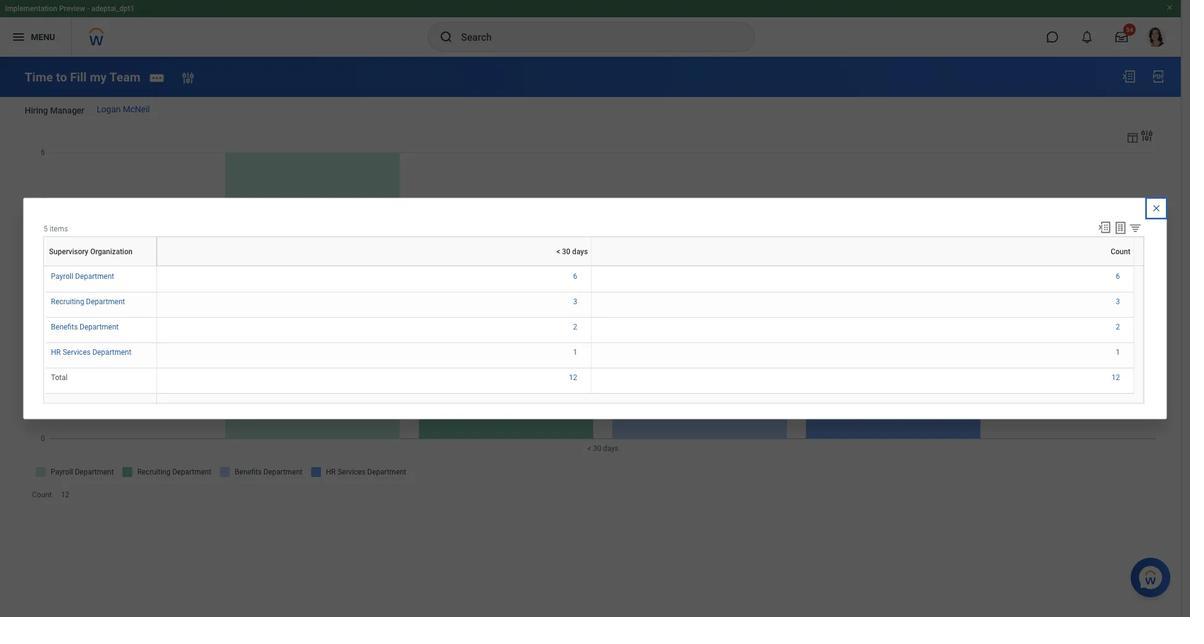 Task type: describe. For each thing, give the bounding box(es) containing it.
notifications large image
[[1082, 31, 1094, 43]]

count column header
[[592, 266, 1135, 267]]

row element containing supervisory organization
[[45, 238, 159, 266]]

2 2 button from the left
[[1117, 322, 1123, 332]]

department for payroll department
[[75, 272, 114, 281]]

< 30 days count
[[157, 266, 594, 267]]

profile logan mcneil element
[[1140, 23, 1174, 51]]

5
[[44, 224, 48, 233]]

2 1 from the left
[[1117, 348, 1121, 357]]

1 vertical spatial supervisory organization
[[46, 266, 53, 267]]

payroll
[[51, 272, 73, 281]]

5 items
[[44, 224, 68, 233]]

hiring
[[25, 106, 48, 116]]

total
[[51, 374, 68, 382]]

export to excel image for view printable version (pdf) image
[[1122, 69, 1137, 84]]

search image
[[439, 30, 454, 44]]

1 1 from the left
[[574, 348, 578, 357]]

department for benefits department
[[80, 323, 119, 332]]

time
[[25, 70, 53, 84]]

< 30 days
[[557, 247, 588, 256]]

days for < 30 days
[[573, 247, 588, 256]]

count inside row element
[[1112, 247, 1131, 256]]

department right services
[[92, 348, 131, 357]]

count inside time to fill my team main content
[[32, 491, 52, 500]]

implementation preview -   adeptai_dpt1 banner
[[0, 0, 1182, 57]]

hiring manager
[[25, 106, 85, 116]]

total element
[[51, 371, 68, 382]]

1 vertical spatial supervisory
[[46, 266, 49, 267]]

30 for < 30 days count
[[158, 266, 158, 267]]

benefits department link
[[51, 321, 119, 332]]

supervisory organization button
[[46, 266, 53, 267]]

hr services department
[[51, 348, 131, 357]]

implementation preview -   adeptai_dpt1
[[5, 4, 135, 13]]

1 3 button from the left
[[574, 297, 580, 307]]

6 for first the 6 'button' from the right
[[1117, 272, 1121, 281]]

recruiting department
[[51, 298, 125, 306]]

1 3 from the left
[[574, 298, 578, 306]]

30 for < 30 days
[[562, 247, 571, 256]]

recruiting department link
[[51, 295, 125, 306]]

hr
[[51, 348, 61, 357]]

implementation
[[5, 4, 57, 13]]

inbox large image
[[1116, 31, 1129, 43]]

12 for 12 button inside the time to fill my team main content
[[61, 491, 69, 500]]

view printable version (pdf) image
[[1152, 69, 1167, 84]]

logan mcneil
[[97, 104, 150, 115]]

time to fill my team main content
[[0, 57, 1182, 527]]

2 3 from the left
[[1117, 298, 1121, 306]]

benefits department
[[51, 323, 119, 332]]

team
[[109, 70, 141, 84]]

-
[[87, 4, 90, 13]]

fill
[[70, 70, 87, 84]]



Task type: locate. For each thing, give the bounding box(es) containing it.
2
[[574, 323, 578, 332], [1117, 323, 1121, 332]]

close image
[[1152, 203, 1162, 213]]

supervisory organization
[[49, 247, 133, 256], [46, 266, 53, 267]]

supervisory organization up the payroll department link
[[49, 247, 133, 256]]

12 button inside time to fill my team main content
[[61, 491, 71, 501]]

1 horizontal spatial 6 button
[[1117, 272, 1123, 281]]

supervisory up supervisory organization button
[[49, 247, 88, 256]]

organization up the payroll department link
[[90, 247, 133, 256]]

0 horizontal spatial days
[[159, 266, 160, 267]]

logan mcneil link
[[97, 104, 150, 115]]

1 vertical spatial <
[[157, 266, 158, 267]]

30
[[562, 247, 571, 256], [158, 266, 158, 267]]

1 vertical spatial organization
[[50, 266, 53, 267]]

2 2 from the left
[[1117, 323, 1121, 332]]

2 row element from the left
[[157, 238, 1137, 266]]

1 button
[[574, 348, 580, 358], [1117, 348, 1123, 358]]

2 horizontal spatial 12
[[1112, 374, 1121, 382]]

0 horizontal spatial 30
[[158, 266, 158, 267]]

services
[[63, 348, 91, 357]]

0 horizontal spatial 1 button
[[574, 348, 580, 358]]

1 horizontal spatial 2 button
[[1117, 322, 1123, 332]]

0 vertical spatial 30
[[562, 247, 571, 256]]

payroll department link
[[51, 270, 114, 281]]

1 vertical spatial days
[[159, 266, 160, 267]]

row element
[[45, 238, 159, 266], [157, 238, 1137, 266]]

1 horizontal spatial 3
[[1117, 298, 1121, 306]]

logan
[[97, 104, 121, 115]]

12 inside time to fill my team main content
[[61, 491, 69, 500]]

0 horizontal spatial 12 button
[[61, 491, 71, 501]]

0 horizontal spatial count
[[32, 491, 52, 500]]

1 2 button from the left
[[574, 322, 580, 332]]

1 horizontal spatial 1 button
[[1117, 348, 1123, 358]]

1 horizontal spatial <
[[557, 247, 561, 256]]

days for < 30 days count
[[159, 266, 160, 267]]

configure and view chart data image
[[1127, 131, 1140, 145]]

0 horizontal spatial 1
[[574, 348, 578, 357]]

< inside row element
[[557, 247, 561, 256]]

2 vertical spatial count
[[32, 491, 52, 500]]

1 horizontal spatial 3 button
[[1117, 297, 1123, 307]]

1 horizontal spatial 2
[[1117, 323, 1121, 332]]

1 row element from the left
[[45, 238, 159, 266]]

0 horizontal spatial organization
[[50, 266, 53, 267]]

0 horizontal spatial 2 button
[[574, 322, 580, 332]]

1 horizontal spatial count
[[592, 266, 594, 267]]

0 vertical spatial supervisory organization
[[49, 247, 133, 256]]

department up hr services department link
[[80, 323, 119, 332]]

1 6 from the left
[[574, 272, 578, 281]]

12 for 12 button to the middle
[[569, 374, 578, 382]]

0 horizontal spatial 6 button
[[574, 272, 580, 281]]

1 vertical spatial 30
[[158, 266, 158, 267]]

6 button
[[574, 272, 580, 281], [1117, 272, 1123, 281]]

1 1 button from the left
[[574, 348, 580, 358]]

2 3 button from the left
[[1117, 297, 1123, 307]]

preview
[[59, 4, 85, 13]]

6 button down the < 30 days
[[574, 272, 580, 281]]

1 horizontal spatial 12
[[569, 374, 578, 382]]

1 horizontal spatial 6
[[1117, 272, 1121, 281]]

12
[[569, 374, 578, 382], [1112, 374, 1121, 382], [61, 491, 69, 500]]

1 2 from the left
[[574, 323, 578, 332]]

0 horizontal spatial 3 button
[[574, 297, 580, 307]]

3
[[574, 298, 578, 306], [1117, 298, 1121, 306]]

3 button
[[574, 297, 580, 307], [1117, 297, 1123, 307]]

1 vertical spatial count
[[592, 266, 594, 267]]

1 horizontal spatial 1
[[1117, 348, 1121, 357]]

0 horizontal spatial <
[[157, 266, 158, 267]]

row element containing < 30 days
[[157, 238, 1137, 266]]

manager
[[50, 106, 85, 116]]

adeptai_dpt1
[[91, 4, 135, 13]]

count
[[1112, 247, 1131, 256], [592, 266, 594, 267], [32, 491, 52, 500]]

0 horizontal spatial 12
[[61, 491, 69, 500]]

2 horizontal spatial count
[[1112, 247, 1131, 256]]

time to fill my team
[[25, 70, 141, 84]]

2 button
[[574, 322, 580, 332], [1117, 322, 1123, 332]]

<
[[557, 247, 561, 256], [157, 266, 158, 267]]

supervisory down 5
[[46, 266, 49, 267]]

0 vertical spatial days
[[573, 247, 588, 256]]

< for < 30 days
[[557, 247, 561, 256]]

change selection image
[[181, 71, 195, 86]]

12 for right 12 button
[[1112, 374, 1121, 382]]

2 1 button from the left
[[1117, 348, 1123, 358]]

select to filter grid data image
[[1129, 221, 1143, 234]]

export to excel image for export to worksheets icon
[[1099, 221, 1112, 234]]

1 horizontal spatial days
[[573, 247, 588, 256]]

export to excel image left export to worksheets icon
[[1099, 221, 1112, 234]]

0 vertical spatial organization
[[90, 247, 133, 256]]

12 button
[[569, 373, 580, 383], [1112, 373, 1123, 383], [61, 491, 71, 501]]

department up "recruiting department" link
[[75, 272, 114, 281]]

1 horizontal spatial 12 button
[[569, 373, 580, 383]]

organization
[[90, 247, 133, 256], [50, 266, 53, 267]]

1 horizontal spatial organization
[[90, 247, 133, 256]]

0 vertical spatial <
[[557, 247, 561, 256]]

1 6 button from the left
[[574, 272, 580, 281]]

0 horizontal spatial export to excel image
[[1099, 221, 1112, 234]]

my
[[90, 70, 107, 84]]

1 horizontal spatial 30
[[562, 247, 571, 256]]

days
[[573, 247, 588, 256], [159, 266, 160, 267]]

1 vertical spatial export to excel image
[[1099, 221, 1112, 234]]

6
[[574, 272, 578, 281], [1117, 272, 1121, 281]]

organization up 'payroll' on the left of the page
[[50, 266, 53, 267]]

recruiting
[[51, 298, 84, 306]]

export to worksheets image
[[1114, 221, 1129, 236]]

supervisory organization inside row element
[[49, 247, 133, 256]]

items
[[50, 224, 68, 233]]

to
[[56, 70, 67, 84]]

6 button down export to worksheets icon
[[1117, 272, 1123, 281]]

department
[[75, 272, 114, 281], [86, 298, 125, 306], [80, 323, 119, 332], [92, 348, 131, 357]]

export to excel image left view printable version (pdf) image
[[1122, 69, 1137, 84]]

6 down the < 30 days
[[574, 272, 578, 281]]

supervisory
[[49, 247, 88, 256], [46, 266, 49, 267]]

0 horizontal spatial 3
[[574, 298, 578, 306]]

close environment banner image
[[1167, 4, 1174, 11]]

2 6 from the left
[[1117, 272, 1121, 281]]

0 vertical spatial count
[[1112, 247, 1131, 256]]

0 horizontal spatial 6
[[574, 272, 578, 281]]

6 for 2nd the 6 'button' from right
[[574, 272, 578, 281]]

0 horizontal spatial 2
[[574, 323, 578, 332]]

time to fill my team link
[[25, 70, 141, 84]]

hr services department link
[[51, 346, 131, 357]]

export to excel image
[[1122, 69, 1137, 84], [1099, 221, 1112, 234]]

1
[[574, 348, 578, 357], [1117, 348, 1121, 357]]

benefits
[[51, 323, 78, 332]]

toolbar
[[1093, 221, 1145, 237]]

department for recruiting department
[[86, 298, 125, 306]]

department up benefits department link
[[86, 298, 125, 306]]

0 vertical spatial export to excel image
[[1122, 69, 1137, 84]]

< for < 30 days count
[[157, 266, 158, 267]]

payroll department
[[51, 272, 114, 281]]

2 horizontal spatial 12 button
[[1112, 373, 1123, 383]]

mcneil
[[123, 104, 150, 115]]

0 vertical spatial supervisory
[[49, 247, 88, 256]]

< 30 days button
[[157, 266, 161, 267]]

supervisory organization up 'payroll' on the left of the page
[[46, 266, 53, 267]]

1 horizontal spatial export to excel image
[[1122, 69, 1137, 84]]

6 down export to worksheets icon
[[1117, 272, 1121, 281]]

2 6 button from the left
[[1117, 272, 1123, 281]]



Task type: vqa. For each thing, say whether or not it's contained in the screenshot.
Team
yes



